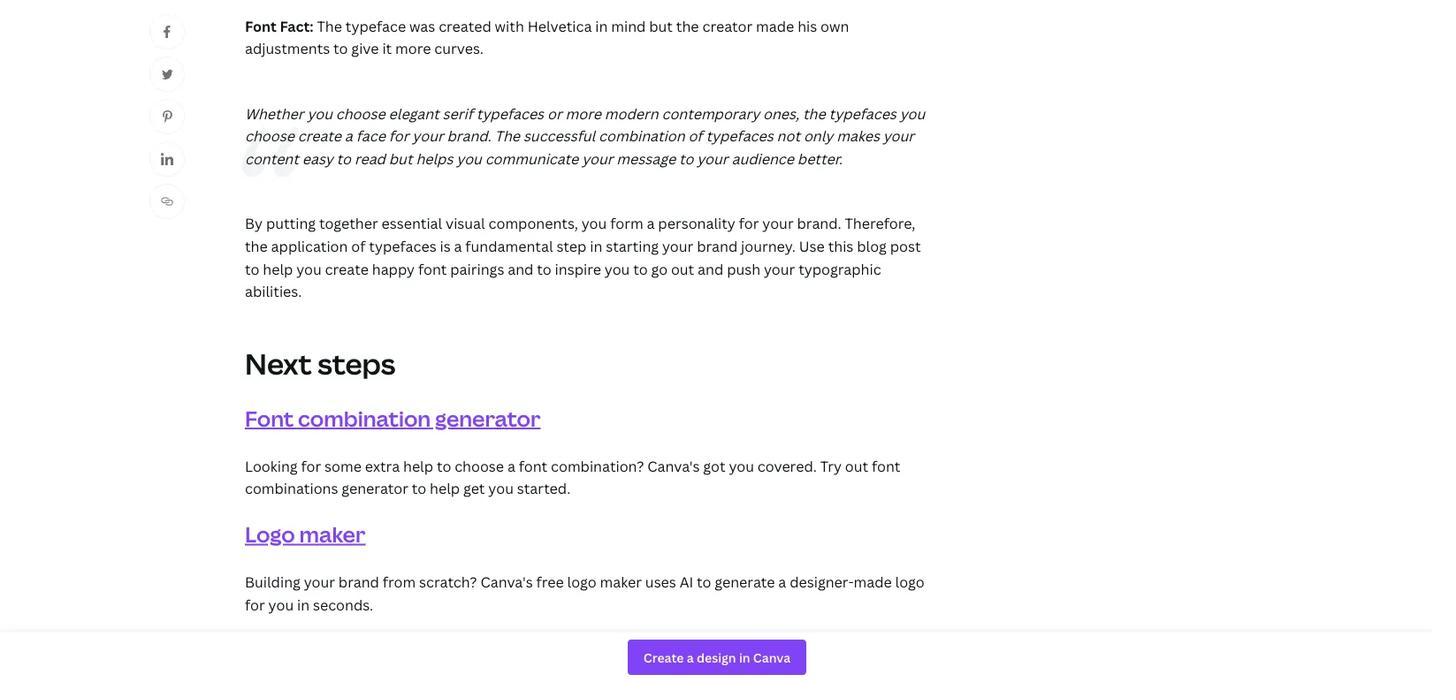 Task type: vqa. For each thing, say whether or not it's contained in the screenshot.
Quick actions Image
no



Task type: locate. For each thing, give the bounding box(es) containing it.
mind
[[612, 17, 646, 36]]

font up looking
[[245, 405, 294, 433]]

brand down personality
[[697, 237, 738, 256]]

a
[[345, 127, 353, 146], [647, 215, 655, 234], [454, 237, 462, 256], [508, 457, 516, 476], [779, 574, 787, 593]]

the right fact:
[[317, 17, 342, 36]]

1 vertical spatial of
[[351, 237, 366, 256]]

putting
[[266, 215, 316, 234]]

generator up get
[[435, 405, 541, 433]]

combination up extra
[[298, 405, 431, 433]]

1 vertical spatial create
[[325, 260, 369, 279]]

brand.
[[447, 127, 492, 146], [797, 215, 842, 234]]

more right or
[[566, 104, 601, 123]]

and down 'fundamental'
[[508, 260, 534, 279]]

the
[[677, 17, 699, 36], [803, 104, 826, 123], [245, 237, 268, 256]]

1 horizontal spatial more
[[566, 104, 601, 123]]

brand. inside whether you choose elegant serif typefaces or more modern contemporary ones, the typefaces you choose create a face for your brand. the successful combination of typefaces not only makes your content easy to read but helps you communicate your message to your audience better.
[[447, 127, 492, 146]]

choose
[[336, 104, 385, 123], [245, 127, 294, 146], [455, 457, 504, 476]]

for inside the looking for some extra help to choose a font combination? canva's got you covered. try out font combinations generator to help get you started.
[[301, 457, 321, 476]]

for up combinations at the left bottom of the page
[[301, 457, 321, 476]]

0 horizontal spatial maker
[[300, 521, 366, 550]]

1 horizontal spatial maker
[[600, 574, 642, 593]]

create up easy
[[298, 127, 341, 146]]

font for font fact:
[[245, 17, 277, 36]]

for up journey.
[[739, 215, 759, 234]]

to
[[334, 39, 348, 58], [337, 150, 351, 169], [679, 150, 694, 169], [245, 260, 260, 279], [537, 260, 552, 279], [634, 260, 648, 279], [437, 457, 451, 476], [412, 480, 427, 499], [697, 574, 712, 593]]

a left face at the left of page
[[345, 127, 353, 146]]

1 vertical spatial the
[[803, 104, 826, 123]]

more
[[395, 39, 431, 58], [566, 104, 601, 123]]

create down application
[[325, 260, 369, 279]]

happy
[[372, 260, 415, 279]]

out inside 'by putting together essential visual components, you form a personality for your brand. therefore, the application of typefaces is a fundamental step in starting your brand journey. use this blog post to help you create happy font pairings and to inspire you to go out and push your typographic abilities.'
[[671, 260, 695, 279]]

2 horizontal spatial the
[[803, 104, 826, 123]]

fundamental
[[466, 237, 553, 256]]

your up journey.
[[763, 215, 794, 234]]

0 vertical spatial out
[[671, 260, 695, 279]]

logo right "free"
[[568, 574, 597, 593]]

1 vertical spatial help
[[403, 457, 433, 476]]

help right extra
[[403, 457, 433, 476]]

the left creator
[[677, 17, 699, 36]]

2 horizontal spatial choose
[[455, 457, 504, 476]]

2 vertical spatial in
[[297, 596, 310, 615]]

help
[[263, 260, 293, 279], [403, 457, 433, 476], [430, 480, 460, 499]]

0 horizontal spatial of
[[351, 237, 366, 256]]

logo
[[245, 521, 295, 550]]

easy
[[302, 150, 333, 169]]

combination up message
[[599, 127, 685, 146]]

you
[[307, 104, 333, 123], [900, 104, 926, 123], [457, 150, 482, 169], [582, 215, 607, 234], [297, 260, 322, 279], [605, 260, 630, 279], [729, 457, 755, 476], [489, 480, 514, 499], [269, 596, 294, 615]]

0 horizontal spatial but
[[389, 150, 413, 169]]

create
[[298, 127, 341, 146], [325, 260, 369, 279]]

for
[[389, 127, 409, 146], [739, 215, 759, 234], [301, 457, 321, 476], [245, 596, 265, 615]]

2 and from the left
[[698, 260, 724, 279]]

out inside the looking for some extra help to choose a font combination? canva's got you covered. try out font combinations generator to help get you started.
[[845, 457, 869, 476]]

uses
[[646, 574, 677, 593]]

font up started.
[[519, 457, 548, 476]]

0 horizontal spatial font
[[418, 260, 447, 279]]

1 and from the left
[[508, 260, 534, 279]]

help left get
[[430, 480, 460, 499]]

0 horizontal spatial brand.
[[447, 127, 492, 146]]

in inside the typeface was created with helvetica in mind but the creator made his own adjustments to give it more curves.
[[596, 17, 608, 36]]

1 horizontal spatial made
[[854, 574, 892, 593]]

typefaces inside 'by putting together essential visual components, you form a personality for your brand. therefore, the application of typefaces is a fundamental step in starting your brand journey. use this blog post to help you create happy font pairings and to inspire you to go out and push your typographic abilities.'
[[369, 237, 437, 256]]

font
[[245, 17, 277, 36], [245, 405, 294, 433]]

choose up content
[[245, 127, 294, 146]]

and
[[508, 260, 534, 279], [698, 260, 724, 279]]

your right makes
[[884, 127, 915, 146]]

1 vertical spatial out
[[845, 457, 869, 476]]

in inside building your brand from scratch? canva's free logo maker uses ai to generate a designer-made logo for you in seconds.
[[297, 596, 310, 615]]

1 horizontal spatial brand
[[697, 237, 738, 256]]

typefaces
[[477, 104, 544, 123], [829, 104, 897, 123], [706, 127, 774, 146], [369, 237, 437, 256]]

0 horizontal spatial brand
[[339, 574, 379, 593]]

logo maker
[[245, 521, 366, 550]]

helvetica
[[528, 17, 592, 36]]

your up helps
[[413, 127, 444, 146]]

1 horizontal spatial brand.
[[797, 215, 842, 234]]

0 vertical spatial choose
[[336, 104, 385, 123]]

of down contemporary
[[689, 127, 703, 146]]

combinations
[[245, 480, 338, 499]]

1 vertical spatial made
[[854, 574, 892, 593]]

1 horizontal spatial font
[[519, 457, 548, 476]]

1 vertical spatial choose
[[245, 127, 294, 146]]

1 vertical spatial combination
[[298, 405, 431, 433]]

font right the try
[[872, 457, 901, 476]]

font combination generator link
[[245, 405, 541, 433]]

0 vertical spatial generator
[[435, 405, 541, 433]]

a right generate on the bottom
[[779, 574, 787, 593]]

0 vertical spatial brand.
[[447, 127, 492, 146]]

choose up face at the left of page
[[336, 104, 385, 123]]

looking
[[245, 457, 298, 476]]

1 vertical spatial but
[[389, 150, 413, 169]]

2 vertical spatial the
[[245, 237, 268, 256]]

font down is
[[418, 260, 447, 279]]

0 horizontal spatial combination
[[298, 405, 431, 433]]

font inside 'by putting together essential visual components, you form a personality for your brand. therefore, the application of typefaces is a fundamental step in starting your brand journey. use this blog post to help you create happy font pairings and to inspire you to go out and push your typographic abilities.'
[[418, 260, 447, 279]]

1 vertical spatial brand
[[339, 574, 379, 593]]

0 vertical spatial made
[[756, 17, 795, 36]]

the
[[317, 17, 342, 36], [495, 127, 520, 146]]

canva's left "free"
[[481, 574, 533, 593]]

use
[[800, 237, 825, 256]]

or
[[548, 104, 562, 123]]

1 horizontal spatial the
[[677, 17, 699, 36]]

0 vertical spatial in
[[596, 17, 608, 36]]

1 vertical spatial the
[[495, 127, 520, 146]]

2 vertical spatial help
[[430, 480, 460, 499]]

1 vertical spatial more
[[566, 104, 601, 123]]

0 horizontal spatial logo
[[568, 574, 597, 593]]

therefore,
[[845, 215, 916, 234]]

font up adjustments
[[245, 17, 277, 36]]

1 vertical spatial brand.
[[797, 215, 842, 234]]

1 vertical spatial font
[[245, 405, 294, 433]]

covered.
[[758, 457, 817, 476]]

2 vertical spatial choose
[[455, 457, 504, 476]]

font
[[418, 260, 447, 279], [519, 457, 548, 476], [872, 457, 901, 476]]

choose up get
[[455, 457, 504, 476]]

more down was at the top left
[[395, 39, 431, 58]]

a left combination?
[[508, 457, 516, 476]]

1 logo from the left
[[568, 574, 597, 593]]

1 vertical spatial in
[[590, 237, 603, 256]]

for down building
[[245, 596, 265, 615]]

curves.
[[435, 39, 484, 58]]

the up communicate
[[495, 127, 520, 146]]

out right the try
[[845, 457, 869, 476]]

out right go
[[671, 260, 695, 279]]

0 horizontal spatial generator
[[342, 480, 409, 499]]

0 horizontal spatial out
[[671, 260, 695, 279]]

but inside the typeface was created with helvetica in mind but the creator made his own adjustments to give it more curves.
[[650, 17, 673, 36]]

but
[[650, 17, 673, 36], [389, 150, 413, 169]]

0 vertical spatial font
[[245, 17, 277, 36]]

to right the ai at the bottom
[[697, 574, 712, 593]]

1 horizontal spatial but
[[650, 17, 673, 36]]

combination
[[599, 127, 685, 146], [298, 405, 431, 433]]

post
[[890, 237, 921, 256]]

face
[[356, 127, 386, 146]]

1 vertical spatial generator
[[342, 480, 409, 499]]

0 horizontal spatial canva's
[[481, 574, 533, 593]]

0 vertical spatial help
[[263, 260, 293, 279]]

1 horizontal spatial canva's
[[648, 457, 700, 476]]

canva's left the got
[[648, 457, 700, 476]]

brand. up use
[[797, 215, 842, 234]]

get
[[464, 480, 485, 499]]

generator down extra
[[342, 480, 409, 499]]

0 horizontal spatial more
[[395, 39, 431, 58]]

building
[[245, 574, 301, 593]]

0 horizontal spatial the
[[245, 237, 268, 256]]

next steps
[[245, 345, 396, 384]]

1 horizontal spatial choose
[[336, 104, 385, 123]]

font combination generator
[[245, 405, 541, 433]]

1 horizontal spatial of
[[689, 127, 703, 146]]

typefaces up makes
[[829, 104, 897, 123]]

1 font from the top
[[245, 17, 277, 36]]

a inside the looking for some extra help to choose a font combination? canva's got you covered. try out font combinations generator to help get you started.
[[508, 457, 516, 476]]

out
[[671, 260, 695, 279], [845, 457, 869, 476]]

maker down combinations at the left bottom of the page
[[300, 521, 366, 550]]

the inside 'by putting together essential visual components, you form a personality for your brand. therefore, the application of typefaces is a fundamental step in starting your brand journey. use this blog post to help you create happy font pairings and to inspire you to go out and push your typographic abilities.'
[[245, 237, 268, 256]]

0 vertical spatial more
[[395, 39, 431, 58]]

logo right designer-
[[896, 574, 925, 593]]

0 horizontal spatial made
[[756, 17, 795, 36]]

0 horizontal spatial and
[[508, 260, 534, 279]]

0 vertical spatial the
[[317, 17, 342, 36]]

1 vertical spatial canva's
[[481, 574, 533, 593]]

to right extra
[[437, 457, 451, 476]]

0 vertical spatial the
[[677, 17, 699, 36]]

elegant
[[389, 104, 439, 123]]

free
[[537, 574, 564, 593]]

logo
[[568, 574, 597, 593], [896, 574, 925, 593]]

0 vertical spatial but
[[650, 17, 673, 36]]

1 horizontal spatial logo
[[896, 574, 925, 593]]

0 horizontal spatial the
[[317, 17, 342, 36]]

brand. down serif at the top
[[447, 127, 492, 146]]

1 horizontal spatial combination
[[599, 127, 685, 146]]

of down together
[[351, 237, 366, 256]]

maker
[[300, 521, 366, 550], [600, 574, 642, 593]]

0 vertical spatial canva's
[[648, 457, 700, 476]]

scratch?
[[419, 574, 477, 593]]

made
[[756, 17, 795, 36], [854, 574, 892, 593]]

you inside building your brand from scratch? canva's free logo maker uses ai to generate a designer-made logo for you in seconds.
[[269, 596, 294, 615]]

but right the mind
[[650, 17, 673, 36]]

0 vertical spatial of
[[689, 127, 703, 146]]

and left push
[[698, 260, 724, 279]]

in right step
[[590, 237, 603, 256]]

1 horizontal spatial out
[[845, 457, 869, 476]]

personality
[[658, 215, 736, 234]]

was
[[410, 17, 435, 36]]

fact:
[[280, 17, 314, 36]]

in
[[596, 17, 608, 36], [590, 237, 603, 256], [297, 596, 310, 615]]

1 vertical spatial maker
[[600, 574, 642, 593]]

your up seconds.
[[304, 574, 335, 593]]

brand up seconds.
[[339, 574, 379, 593]]

step
[[557, 237, 587, 256]]

help inside 'by putting together essential visual components, you form a personality for your brand. therefore, the application of typefaces is a fundamental step in starting your brand journey. use this blog post to help you create happy font pairings and to inspire you to go out and push your typographic abilities.'
[[263, 260, 293, 279]]

helps
[[416, 150, 453, 169]]

but inside whether you choose elegant serif typefaces or more modern contemporary ones, the typefaces you choose create a face for your brand. the successful combination of typefaces not only makes your content easy to read but helps you communicate your message to your audience better.
[[389, 150, 413, 169]]

starting
[[606, 237, 659, 256]]

in down building
[[297, 596, 310, 615]]

to left 'give'
[[334, 39, 348, 58]]

0 vertical spatial brand
[[697, 237, 738, 256]]

a inside building your brand from scratch? canva's free logo maker uses ai to generate a designer-made logo for you in seconds.
[[779, 574, 787, 593]]

the up only
[[803, 104, 826, 123]]

typefaces up the audience at right top
[[706, 127, 774, 146]]

1 horizontal spatial the
[[495, 127, 520, 146]]

help up 'abilities.'
[[263, 260, 293, 279]]

building your brand from scratch? canva's free logo maker uses ai to generate a designer-made logo for you in seconds.
[[245, 574, 925, 615]]

form
[[611, 215, 644, 234]]

typefaces down essential
[[369, 237, 437, 256]]

more inside the typeface was created with helvetica in mind but the creator made his own adjustments to give it more curves.
[[395, 39, 431, 58]]

0 vertical spatial combination
[[599, 127, 685, 146]]

for down elegant
[[389, 127, 409, 146]]

steps
[[318, 345, 396, 384]]

1 horizontal spatial generator
[[435, 405, 541, 433]]

whether you choose elegant serif typefaces or more modern contemporary ones, the typefaces you choose create a face for your brand. the successful combination of typefaces not only makes your content easy to read but helps you communicate your message to your audience better.
[[245, 104, 926, 169]]

made inside the typeface was created with helvetica in mind but the creator made his own adjustments to give it more curves.
[[756, 17, 795, 36]]

from
[[383, 574, 416, 593]]

in left the mind
[[596, 17, 608, 36]]

brand inside building your brand from scratch? canva's free logo maker uses ai to generate a designer-made logo for you in seconds.
[[339, 574, 379, 593]]

visual
[[446, 215, 485, 234]]

go
[[651, 260, 668, 279]]

ai
[[680, 574, 694, 593]]

to right easy
[[337, 150, 351, 169]]

0 vertical spatial create
[[298, 127, 341, 146]]

maker left uses
[[600, 574, 642, 593]]

2 font from the top
[[245, 405, 294, 433]]

but right read
[[389, 150, 413, 169]]

the down by
[[245, 237, 268, 256]]

blog
[[857, 237, 887, 256]]

1 horizontal spatial and
[[698, 260, 724, 279]]



Task type: describe. For each thing, give the bounding box(es) containing it.
next
[[245, 345, 312, 384]]

essential
[[382, 215, 442, 234]]

combination?
[[551, 457, 644, 476]]

seconds.
[[313, 596, 373, 615]]

try
[[821, 457, 842, 476]]

your down successful
[[582, 150, 613, 169]]

0 horizontal spatial choose
[[245, 127, 294, 146]]

extra
[[365, 457, 400, 476]]

to up 'abilities.'
[[245, 260, 260, 279]]

more inside whether you choose elegant serif typefaces or more modern contemporary ones, the typefaces you choose create a face for your brand. the successful combination of typefaces not only makes your content easy to read but helps you communicate your message to your audience better.
[[566, 104, 601, 123]]

components,
[[489, 215, 578, 234]]

serif
[[443, 104, 473, 123]]

the typeface was created with helvetica in mind but the creator made his own adjustments to give it more curves.
[[245, 17, 850, 58]]

push
[[727, 260, 761, 279]]

to left inspire
[[537, 260, 552, 279]]

typeface
[[346, 17, 406, 36]]

whether
[[245, 104, 304, 123]]

communicate
[[485, 150, 579, 169]]

font for font combination generator
[[245, 405, 294, 433]]

choose inside the looking for some extra help to choose a font combination? canva's got you covered. try out font combinations generator to help get you started.
[[455, 457, 504, 476]]

contemporary
[[662, 104, 760, 123]]

a right form
[[647, 215, 655, 234]]

with
[[495, 17, 524, 36]]

audience
[[732, 150, 794, 169]]

application
[[271, 237, 348, 256]]

read
[[355, 150, 386, 169]]

ones,
[[763, 104, 800, 123]]

creator
[[703, 17, 753, 36]]

makes
[[837, 127, 880, 146]]

a inside whether you choose elegant serif typefaces or more modern contemporary ones, the typefaces you choose create a face for your brand. the successful combination of typefaces not only makes your content easy to read but helps you communicate your message to your audience better.
[[345, 127, 353, 146]]

a right is
[[454, 237, 462, 256]]

looking for some extra help to choose a font combination? canva's got you covered. try out font combinations generator to help get you started.
[[245, 457, 901, 499]]

canva's inside the looking for some extra help to choose a font combination? canva's got you covered. try out font combinations generator to help get you started.
[[648, 457, 700, 476]]

generate
[[715, 574, 775, 593]]

create inside 'by putting together essential visual components, you form a personality for your brand. therefore, the application of typefaces is a fundamental step in starting your brand journey. use this blog post to help you create happy font pairings and to inspire you to go out and push your typographic abilities.'
[[325, 260, 369, 279]]

not
[[777, 127, 801, 146]]

maker inside building your brand from scratch? canva's free logo maker uses ai to generate a designer-made logo for you in seconds.
[[600, 574, 642, 593]]

started.
[[517, 480, 571, 499]]

of inside whether you choose elegant serif typefaces or more modern contemporary ones, the typefaces you choose create a face for your brand. the successful combination of typefaces not only makes your content easy to read but helps you communicate your message to your audience better.
[[689, 127, 703, 146]]

generator inside the looking for some extra help to choose a font combination? canva's got you covered. try out font combinations generator to help get you started.
[[342, 480, 409, 499]]

0 vertical spatial maker
[[300, 521, 366, 550]]

your up go
[[663, 237, 694, 256]]

of inside 'by putting together essential visual components, you form a personality for your brand. therefore, the application of typefaces is a fundamental step in starting your brand journey. use this blog post to help you create happy font pairings and to inspire you to go out and push your typographic abilities.'
[[351, 237, 366, 256]]

in inside 'by putting together essential visual components, you form a personality for your brand. therefore, the application of typefaces is a fundamental step in starting your brand journey. use this blog post to help you create happy font pairings and to inspire you to go out and push your typographic abilities.'
[[590, 237, 603, 256]]

your inside building your brand from scratch? canva's free logo maker uses ai to generate a designer-made logo for you in seconds.
[[304, 574, 335, 593]]

content
[[245, 150, 299, 169]]

by putting together essential visual components, you form a personality for your brand. therefore, the application of typefaces is a fundamental step in starting your brand journey. use this blog post to help you create happy font pairings and to inspire you to go out and push your typographic abilities.
[[245, 215, 921, 302]]

successful
[[524, 127, 596, 146]]

abilities.
[[245, 283, 302, 302]]

the inside whether you choose elegant serif typefaces or more modern contemporary ones, the typefaces you choose create a face for your brand. the successful combination of typefaces not only makes your content easy to read but helps you communicate your message to your audience better.
[[495, 127, 520, 146]]

create inside whether you choose elegant serif typefaces or more modern contemporary ones, the typefaces you choose create a face for your brand. the successful combination of typefaces not only makes your content easy to read but helps you communicate your message to your audience better.
[[298, 127, 341, 146]]

adjustments
[[245, 39, 330, 58]]

combination inside whether you choose elegant serif typefaces or more modern contemporary ones, the typefaces you choose create a face for your brand. the successful combination of typefaces not only makes your content easy to read but helps you communicate your message to your audience better.
[[599, 127, 685, 146]]

canva's inside building your brand from scratch? canva's free logo maker uses ai to generate a designer-made logo for you in seconds.
[[481, 574, 533, 593]]

typographic
[[799, 260, 882, 279]]

your down contemporary
[[697, 150, 729, 169]]

brand inside 'by putting together essential visual components, you form a personality for your brand. therefore, the application of typefaces is a fundamental step in starting your brand journey. use this blog post to help you create happy font pairings and to inspire you to go out and push your typographic abilities.'
[[697, 237, 738, 256]]

made inside building your brand from scratch? canva's free logo maker uses ai to generate a designer-made logo for you in seconds.
[[854, 574, 892, 593]]

for inside 'by putting together essential visual components, you form a personality for your brand. therefore, the application of typefaces is a fundamental step in starting your brand journey. use this blog post to help you create happy font pairings and to inspire you to go out and push your typographic abilities.'
[[739, 215, 759, 234]]

designer-
[[790, 574, 854, 593]]

inspire
[[555, 260, 601, 279]]

some
[[325, 457, 362, 476]]

to inside the typeface was created with helvetica in mind but the creator made his own adjustments to give it more curves.
[[334, 39, 348, 58]]

modern
[[605, 104, 659, 123]]

for inside whether you choose elegant serif typefaces or more modern contemporary ones, the typefaces you choose create a face for your brand. the successful combination of typefaces not only makes your content easy to read but helps you communicate your message to your audience better.
[[389, 127, 409, 146]]

pairings
[[450, 260, 505, 279]]

created
[[439, 17, 492, 36]]

the inside the typeface was created with helvetica in mind but the creator made his own adjustments to give it more curves.
[[317, 17, 342, 36]]

by
[[245, 215, 263, 234]]

font fact:
[[245, 17, 314, 36]]

journey.
[[741, 237, 796, 256]]

is
[[440, 237, 451, 256]]

typefaces left or
[[477, 104, 544, 123]]

only
[[804, 127, 834, 146]]

logo maker link
[[245, 521, 366, 550]]

give
[[352, 39, 379, 58]]

it
[[382, 39, 392, 58]]

2 horizontal spatial font
[[872, 457, 901, 476]]

this
[[829, 237, 854, 256]]

for inside building your brand from scratch? canva's free logo maker uses ai to generate a designer-made logo for you in seconds.
[[245, 596, 265, 615]]

to left go
[[634, 260, 648, 279]]

better.
[[798, 150, 843, 169]]

got
[[704, 457, 726, 476]]

brand. inside 'by putting together essential visual components, you form a personality for your brand. therefore, the application of typefaces is a fundamental step in starting your brand journey. use this blog post to help you create happy font pairings and to inspire you to go out and push your typographic abilities.'
[[797, 215, 842, 234]]

to inside building your brand from scratch? canva's free logo maker uses ai to generate a designer-made logo for you in seconds.
[[697, 574, 712, 593]]

together
[[319, 215, 378, 234]]

to right message
[[679, 150, 694, 169]]

your down journey.
[[764, 260, 796, 279]]

message
[[617, 150, 676, 169]]

the inside whether you choose elegant serif typefaces or more modern contemporary ones, the typefaces you choose create a face for your brand. the successful combination of typefaces not only makes your content easy to read but helps you communicate your message to your audience better.
[[803, 104, 826, 123]]

2 logo from the left
[[896, 574, 925, 593]]

own
[[821, 17, 850, 36]]

the inside the typeface was created with helvetica in mind but the creator made his own adjustments to give it more curves.
[[677, 17, 699, 36]]

to left get
[[412, 480, 427, 499]]

his
[[798, 17, 818, 36]]



